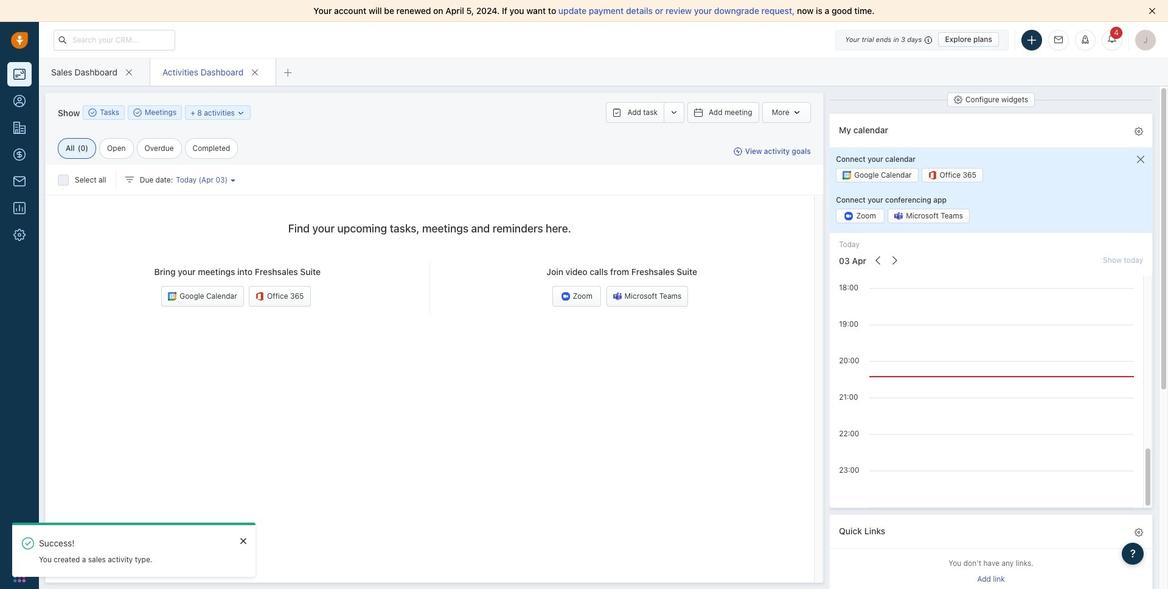 Task type: locate. For each thing, give the bounding box(es) containing it.
Search your CRM... text field
[[54, 30, 175, 50]]

phone image
[[13, 543, 26, 555]]

freshworks switcher image
[[13, 570, 26, 582]]

what's new image
[[1082, 35, 1090, 44]]



Task type: vqa. For each thing, say whether or not it's contained in the screenshot.
container_WX8MsF4aQZ5i3RN1 image
no



Task type: describe. For each thing, give the bounding box(es) containing it.
send email image
[[1055, 36, 1063, 44]]

down image
[[237, 109, 245, 117]]

close image
[[240, 537, 247, 545]]

phone element
[[7, 537, 32, 561]]

close image
[[1149, 7, 1157, 15]]



